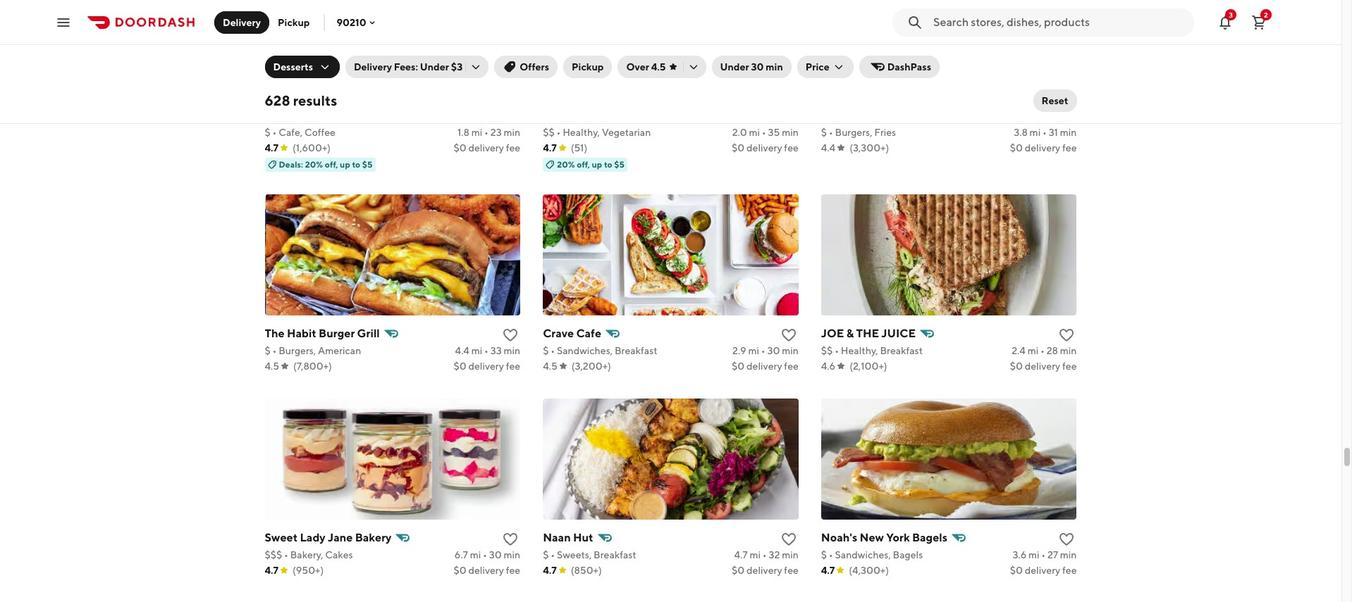 Task type: describe. For each thing, give the bounding box(es) containing it.
$​0 delivery fee for crave cafe
[[732, 361, 799, 372]]

delivery for crave cafe
[[747, 361, 782, 372]]

0 horizontal spatial burger
[[319, 327, 355, 340]]

1 up from the left
[[340, 159, 350, 170]]

1 to from the left
[[352, 159, 360, 170]]

4.7 for the coffee bean & tea leaf
[[265, 142, 278, 153]]

4.7 mi • 32 min
[[734, 550, 799, 561]]

delivery for the coffee bean & tea leaf
[[468, 142, 504, 153]]

90210 button
[[337, 17, 378, 28]]

mi for noah's new york bagels
[[1028, 550, 1039, 561]]

$ • sandwiches, bagels
[[821, 550, 923, 561]]

• down the habit burger grill
[[272, 345, 277, 356]]

king
[[860, 108, 884, 122]]

$$ for joe
[[821, 345, 833, 356]]

results
[[293, 92, 337, 109]]

(1,600+)
[[293, 142, 331, 153]]

$​0 delivery fee for burger king
[[1010, 142, 1077, 153]]

the
[[856, 327, 879, 340]]

(2,100+)
[[849, 361, 887, 372]]

vegetarian
[[602, 127, 651, 138]]

• left 27
[[1041, 550, 1046, 561]]

click to add this store to your saved list image for the coffee bean & tea leaf
[[502, 108, 519, 125]]

price
[[806, 61, 829, 73]]

naan hut
[[543, 531, 593, 545]]

breakfast for crave cafe
[[615, 345, 657, 356]]

fee for joe & the juice
[[1062, 361, 1077, 372]]

30 for crave cafe
[[767, 345, 780, 356]]

6.7
[[455, 550, 468, 561]]

(850+)
[[571, 565, 602, 576]]

2.9
[[732, 345, 746, 356]]

habit
[[287, 327, 316, 340]]

(3,200+)
[[571, 361, 611, 372]]

leaf
[[385, 108, 408, 122]]

2 20% from the left
[[557, 159, 575, 170]]

1.8 mi • 23 min
[[457, 127, 520, 138]]

mi for naan hut
[[750, 550, 761, 561]]

breakfast for joe & the juice
[[880, 345, 923, 356]]

juice
[[881, 327, 916, 340]]

click to add this store to your saved list image for sweet lady jane bakery
[[502, 531, 519, 548]]

$$ • healthy, vegetarian
[[543, 127, 651, 138]]

628 results
[[265, 92, 337, 109]]

min for kale me crazy
[[782, 127, 799, 138]]

burgers, for king
[[835, 127, 872, 138]]

$​0 delivery fee for naan hut
[[732, 565, 799, 576]]

mi for the habit burger grill
[[471, 345, 482, 356]]

2
[[1264, 10, 1268, 19]]

2.4
[[1012, 345, 1026, 356]]

1 horizontal spatial burger
[[821, 108, 857, 122]]

$$$
[[265, 550, 282, 561]]

tea
[[364, 108, 383, 122]]

30 inside button
[[751, 61, 764, 73]]

min for burger king
[[1060, 127, 1077, 138]]

under 30 min button
[[712, 56, 791, 78]]

cakes
[[325, 550, 353, 561]]

$$ • healthy, breakfast
[[821, 345, 923, 356]]

• down crave
[[551, 345, 555, 356]]

healthy, for &
[[841, 345, 878, 356]]

fee for the coffee bean & tea leaf
[[506, 142, 520, 153]]

4.7 left 32
[[734, 550, 748, 561]]

bean
[[325, 108, 352, 122]]

$​0 for joe & the juice
[[1010, 361, 1023, 372]]

delivery for sweet lady jane bakery
[[468, 565, 504, 576]]

fee for burger king
[[1062, 142, 1077, 153]]

hut
[[573, 531, 593, 545]]

• left the 35
[[762, 127, 766, 138]]

$ • burgers, american
[[265, 345, 361, 356]]

$ • burgers, fries
[[821, 127, 896, 138]]

1 vertical spatial &
[[846, 327, 854, 340]]

4.5 for the habit burger grill
[[265, 361, 279, 372]]

crazy
[[588, 108, 618, 122]]

desserts button
[[265, 56, 340, 78]]

32
[[769, 550, 780, 561]]

new
[[860, 531, 884, 545]]

4.5 inside button
[[651, 61, 666, 73]]

mi for sweet lady jane bakery
[[470, 550, 481, 561]]

min inside button
[[766, 61, 783, 73]]

delivery fees: under $3
[[354, 61, 463, 73]]

20% off, up to $5
[[557, 159, 625, 170]]

mi for the coffee bean & tea leaf
[[471, 127, 482, 138]]

4.6
[[821, 361, 835, 372]]

min for noah's new york bagels
[[1060, 550, 1077, 561]]

delivery for naan hut
[[747, 565, 782, 576]]

min for the coffee bean & tea leaf
[[504, 127, 520, 138]]

$​0 delivery fee for kale me crazy
[[732, 142, 799, 153]]

27
[[1047, 550, 1058, 561]]

3
[[1229, 10, 1233, 19]]

• down naan
[[551, 550, 555, 561]]

the habit burger grill
[[265, 327, 380, 340]]

4.4 mi • 33 min
[[455, 345, 520, 356]]

3.8 mi • 31 min
[[1014, 127, 1077, 138]]

• right '2.9'
[[761, 345, 765, 356]]

bagels for noah's new york bagels
[[912, 531, 947, 545]]

sweet
[[265, 531, 298, 545]]

1 vertical spatial pickup button
[[563, 56, 612, 78]]

33
[[490, 345, 502, 356]]

(950+)
[[293, 565, 324, 576]]

healthy, for me
[[563, 127, 600, 138]]

jane
[[328, 531, 353, 545]]

sweets,
[[557, 550, 592, 561]]

$$ for kale
[[543, 127, 555, 138]]

• right $$$
[[284, 550, 288, 561]]

3 items, open order cart image
[[1250, 14, 1267, 31]]

$​0 for sweet lady jane bakery
[[454, 565, 466, 576]]

$​0 delivery fee for the habit burger grill
[[454, 361, 520, 372]]

• right 6.7 in the left of the page
[[483, 550, 487, 561]]

dashpass
[[887, 61, 931, 73]]

offers
[[520, 61, 549, 73]]

grill
[[357, 327, 380, 340]]

2 $5 from the left
[[614, 159, 625, 170]]

delivery for joe & the juice
[[1025, 361, 1060, 372]]

• left the 28
[[1040, 345, 1045, 356]]

over 4.5
[[626, 61, 666, 73]]

delivery for burger king
[[1025, 142, 1060, 153]]

31
[[1049, 127, 1058, 138]]

2 button
[[1245, 8, 1273, 36]]

$​0 delivery fee for joe & the juice
[[1010, 361, 1077, 372]]

$​0 delivery fee for sweet lady jane bakery
[[454, 565, 520, 576]]

2.0 mi • 35 min
[[732, 127, 799, 138]]

• left 33
[[484, 345, 488, 356]]

$ for naan hut
[[543, 550, 549, 561]]

offers button
[[494, 56, 558, 78]]

$​0 delivery fee for the coffee bean & tea leaf
[[454, 142, 520, 153]]

• down the kale
[[556, 127, 561, 138]]

sandwiches, for cafe
[[557, 345, 613, 356]]

2 to from the left
[[604, 159, 612, 170]]

2 up from the left
[[592, 159, 602, 170]]

burger king
[[821, 108, 884, 122]]

the for the habit burger grill
[[265, 327, 285, 340]]

the coffee bean & tea leaf
[[265, 108, 408, 122]]

$ for noah's new york bagels
[[821, 550, 827, 561]]

click to add this store to your saved list image for joe & the juice
[[1058, 327, 1075, 344]]

4.7 for noah's new york bagels
[[821, 565, 835, 576]]

$ • sandwiches, breakfast
[[543, 345, 657, 356]]

fee for kale me crazy
[[784, 142, 799, 153]]



Task type: vqa. For each thing, say whether or not it's contained in the screenshot.
Burgers, to the left
yes



Task type: locate. For each thing, give the bounding box(es) containing it.
4.4 for 4.4
[[821, 142, 835, 153]]

1 horizontal spatial $5
[[614, 159, 625, 170]]

$​0 delivery fee down 2.0 mi • 35 min
[[732, 142, 799, 153]]

delivery for delivery fees: under $3
[[354, 61, 392, 73]]

under up 2.0
[[720, 61, 749, 73]]

0 horizontal spatial 4.4
[[455, 345, 469, 356]]

the for the coffee bean & tea leaf
[[265, 108, 285, 122]]

min right 23
[[504, 127, 520, 138]]

click to add this store to your saved list image
[[502, 108, 519, 125], [780, 108, 797, 125], [502, 327, 519, 344], [780, 327, 797, 344], [1058, 327, 1075, 344], [502, 531, 519, 548], [1058, 531, 1075, 548]]

1 horizontal spatial under
[[720, 61, 749, 73]]

0 vertical spatial healthy,
[[563, 127, 600, 138]]

min right 33
[[504, 345, 520, 356]]

fee for sweet lady jane bakery
[[506, 565, 520, 576]]

• left 23
[[484, 127, 488, 138]]

$5
[[362, 159, 373, 170], [614, 159, 625, 170]]

delivery down 6.7 mi • 30 min
[[468, 565, 504, 576]]

click to add this store to your saved list image for noah's new york bagels
[[1058, 531, 1075, 548]]

$​0 down 2.4
[[1010, 361, 1023, 372]]

click to add this store to your saved list image for crave cafe
[[780, 327, 797, 344]]

1 vertical spatial healthy,
[[841, 345, 878, 356]]

4.5 down crave
[[543, 361, 557, 372]]

2.0
[[732, 127, 747, 138]]

crave
[[543, 327, 574, 340]]

cafe
[[576, 327, 601, 340]]

noah's new york bagels
[[821, 531, 947, 545]]

mi right 2.4
[[1028, 345, 1038, 356]]

me
[[569, 108, 586, 122]]

$​0 for naan hut
[[732, 565, 745, 576]]

$​0 for kale me crazy
[[732, 142, 745, 153]]

2.4 mi • 28 min
[[1012, 345, 1077, 356]]

coffee up (1,600+)
[[305, 127, 335, 138]]

$$$ • bakery, cakes
[[265, 550, 353, 561]]

1 vertical spatial bagels
[[893, 550, 923, 561]]

coffee
[[287, 108, 323, 122], [305, 127, 335, 138]]

crave cafe
[[543, 327, 601, 340]]

deals: 20% off, up to $5
[[279, 159, 373, 170]]

healthy, up (2,100+)
[[841, 345, 878, 356]]

0 horizontal spatial off,
[[325, 159, 338, 170]]

30 right 6.7 in the left of the page
[[489, 550, 502, 561]]

$​0 delivery fee down "4.4 mi • 33 min"
[[454, 361, 520, 372]]

20%
[[305, 159, 323, 170], [557, 159, 575, 170]]

0 vertical spatial pickup
[[278, 17, 310, 28]]

28
[[1047, 345, 1058, 356]]

0 vertical spatial sandwiches,
[[557, 345, 613, 356]]

click to add this store to your saved list image down "reset"
[[1058, 108, 1075, 125]]

$5 down vegetarian
[[614, 159, 625, 170]]

0 vertical spatial coffee
[[287, 108, 323, 122]]

healthy,
[[563, 127, 600, 138], [841, 345, 878, 356]]

click to add this store to your saved list image up 2.0 mi • 35 min
[[780, 108, 797, 125]]

min for joe & the juice
[[1060, 345, 1077, 356]]

2 off, from the left
[[577, 159, 590, 170]]

fries
[[874, 127, 896, 138]]

burgers, down burger king
[[835, 127, 872, 138]]

3.6
[[1013, 550, 1026, 561]]

pickup
[[278, 17, 310, 28], [572, 61, 604, 73]]

$​0 down "3.8"
[[1010, 142, 1023, 153]]

lady
[[300, 531, 325, 545]]

$​0 for noah's new york bagels
[[1010, 565, 1023, 576]]

1 vertical spatial burger
[[319, 327, 355, 340]]

naan
[[543, 531, 571, 545]]

4.7 for naan hut
[[543, 565, 557, 576]]

$ left cafe,
[[265, 127, 271, 138]]

& left the
[[846, 327, 854, 340]]

1 vertical spatial 30
[[767, 345, 780, 356]]

mi for crave cafe
[[748, 345, 759, 356]]

click to add this store to your saved list image for naan hut
[[780, 531, 797, 548]]

• left cafe,
[[272, 127, 277, 138]]

$3
[[451, 61, 463, 73]]

$​0 delivery fee down the 3.6 mi • 27 min
[[1010, 565, 1077, 576]]

under 30 min
[[720, 61, 783, 73]]

2 vertical spatial 30
[[489, 550, 502, 561]]

1.8
[[457, 127, 469, 138]]

• left 32
[[763, 550, 767, 561]]

0 vertical spatial delivery
[[223, 17, 261, 28]]

pickup button
[[269, 11, 318, 33], [563, 56, 612, 78]]

• up "4.6"
[[835, 345, 839, 356]]

fee for the habit burger grill
[[506, 361, 520, 372]]

1 vertical spatial 4.4
[[455, 345, 469, 356]]

delivery down 3.8 mi • 31 min
[[1025, 142, 1060, 153]]

over 4.5 button
[[618, 56, 706, 78]]

(3,300+)
[[849, 142, 889, 153]]

0 horizontal spatial healthy,
[[563, 127, 600, 138]]

4.5 for crave cafe
[[543, 361, 557, 372]]

fee for crave cafe
[[784, 361, 799, 372]]

$ • cafe, coffee
[[265, 127, 335, 138]]

$​0 delivery fee down 6.7 mi • 30 min
[[454, 565, 520, 576]]

min left price
[[766, 61, 783, 73]]

90210
[[337, 17, 366, 28]]

breakfast for naan hut
[[594, 550, 636, 561]]

20% down (51)
[[557, 159, 575, 170]]

$ for crave cafe
[[543, 345, 549, 356]]

35
[[768, 127, 780, 138]]

6.7 mi • 30 min
[[455, 550, 520, 561]]

1 horizontal spatial &
[[846, 327, 854, 340]]

reset
[[1042, 95, 1068, 106]]

1 vertical spatial burgers,
[[279, 345, 316, 356]]

desserts
[[273, 61, 313, 73]]

min for sweet lady jane bakery
[[504, 550, 520, 561]]

$ for the habit burger grill
[[265, 345, 271, 356]]

0 vertical spatial burgers,
[[835, 127, 872, 138]]

1 $5 from the left
[[362, 159, 373, 170]]

to
[[352, 159, 360, 170], [604, 159, 612, 170]]

• down noah's
[[829, 550, 833, 561]]

$​0 delivery fee down 2.4 mi • 28 min
[[1010, 361, 1077, 372]]

$ down the habit burger grill
[[265, 345, 271, 356]]

1 vertical spatial $$
[[821, 345, 833, 356]]

$ • sweets, breakfast
[[543, 550, 636, 561]]

0 horizontal spatial click to add this store to your saved list image
[[780, 531, 797, 548]]

0 horizontal spatial 20%
[[305, 159, 323, 170]]

off, down (51)
[[577, 159, 590, 170]]

1 horizontal spatial click to add this store to your saved list image
[[1058, 108, 1075, 125]]

0 horizontal spatial delivery
[[223, 17, 261, 28]]

1 horizontal spatial pickup button
[[563, 56, 612, 78]]

click to add this store to your saved list image up the 2.9 mi • 30 min on the bottom right
[[780, 327, 797, 344]]

fee down 2.0 mi • 35 min
[[784, 142, 799, 153]]

$​0 down 6.7 in the left of the page
[[454, 565, 466, 576]]

min right 27
[[1060, 550, 1077, 561]]

delivery for noah's new york bagels
[[1025, 565, 1060, 576]]

delivery button
[[214, 11, 269, 33]]

$ down naan
[[543, 550, 549, 561]]

up
[[340, 159, 350, 170], [592, 159, 602, 170]]

bagels for $ • sandwiches, bagels
[[893, 550, 923, 561]]

1 horizontal spatial to
[[604, 159, 612, 170]]

0 horizontal spatial up
[[340, 159, 350, 170]]

1 horizontal spatial healthy,
[[841, 345, 878, 356]]

fee for noah's new york bagels
[[1062, 565, 1077, 576]]

1 20% from the left
[[305, 159, 323, 170]]

• left 31
[[1043, 127, 1047, 138]]

1 the from the top
[[265, 108, 285, 122]]

$​0 delivery fee down the 2.9 mi • 30 min on the bottom right
[[732, 361, 799, 372]]

4.7 down $ • cafe, coffee
[[265, 142, 278, 153]]

1 horizontal spatial up
[[592, 159, 602, 170]]

min right 6.7 in the left of the page
[[504, 550, 520, 561]]

$ for the coffee bean & tea leaf
[[265, 127, 271, 138]]

0 vertical spatial the
[[265, 108, 285, 122]]

fees:
[[394, 61, 418, 73]]

$​0 down "4.4 mi • 33 min"
[[454, 361, 466, 372]]

0 vertical spatial 4.4
[[821, 142, 835, 153]]

delivery inside delivery button
[[223, 17, 261, 28]]

$​0 delivery fee for noah's new york bagels
[[1010, 565, 1077, 576]]

the up cafe,
[[265, 108, 285, 122]]

healthy, up (51)
[[563, 127, 600, 138]]

under left $3
[[420, 61, 449, 73]]

sweet lady jane bakery
[[265, 531, 392, 545]]

30 right '2.9'
[[767, 345, 780, 356]]

2.9 mi • 30 min
[[732, 345, 799, 356]]

mi left 32
[[750, 550, 761, 561]]

4.7 for kale me crazy
[[543, 142, 557, 153]]

delivery down 2.4 mi • 28 min
[[1025, 361, 1060, 372]]

fee down the 2.9 mi • 30 min on the bottom right
[[784, 361, 799, 372]]

burger up $ • burgers, fries on the right
[[821, 108, 857, 122]]

fee down 6.7 mi • 30 min
[[506, 565, 520, 576]]

$​0 for the habit burger grill
[[454, 361, 466, 372]]

0 horizontal spatial pickup button
[[269, 11, 318, 33]]

2 the from the top
[[265, 327, 285, 340]]

30 for sweet lady jane bakery
[[489, 550, 502, 561]]

1 vertical spatial click to add this store to your saved list image
[[780, 531, 797, 548]]

delivery for delivery
[[223, 17, 261, 28]]

delivery for the habit burger grill
[[468, 361, 504, 372]]

coffee up $ • cafe, coffee
[[287, 108, 323, 122]]

$​0 delivery fee down 3.8 mi • 31 min
[[1010, 142, 1077, 153]]

delivery for kale me crazy
[[747, 142, 782, 153]]

$5 down tea
[[362, 159, 373, 170]]

4.7 for sweet lady jane bakery
[[265, 565, 278, 576]]

4.7 left (51)
[[543, 142, 557, 153]]

fee down 3.8 mi • 31 min
[[1062, 142, 1077, 153]]

mi left 33
[[471, 345, 482, 356]]

0 horizontal spatial $$
[[543, 127, 555, 138]]

3.6 mi • 27 min
[[1013, 550, 1077, 561]]

1 vertical spatial the
[[265, 327, 285, 340]]

$​0 delivery fee down 1.8 mi • 23 min
[[454, 142, 520, 153]]

noah's
[[821, 531, 857, 545]]

4.4 for 4.4 mi • 33 min
[[455, 345, 469, 356]]

mi for joe & the juice
[[1028, 345, 1038, 356]]

fee
[[506, 142, 520, 153], [784, 142, 799, 153], [1062, 142, 1077, 153], [506, 361, 520, 372], [784, 361, 799, 372], [1062, 361, 1077, 372], [506, 565, 520, 576], [784, 565, 799, 576], [1062, 565, 1077, 576]]

$​0 delivery fee
[[454, 142, 520, 153], [732, 142, 799, 153], [1010, 142, 1077, 153], [454, 361, 520, 372], [732, 361, 799, 372], [1010, 361, 1077, 372], [454, 565, 520, 576], [732, 565, 799, 576], [1010, 565, 1077, 576]]

&
[[355, 108, 362, 122], [846, 327, 854, 340]]

0 horizontal spatial to
[[352, 159, 360, 170]]

deals:
[[279, 159, 303, 170]]

click to add this store to your saved list image for the habit burger grill
[[502, 327, 519, 344]]

kale me crazy
[[543, 108, 618, 122]]

york
[[886, 531, 910, 545]]

0 vertical spatial &
[[355, 108, 362, 122]]

bakery,
[[290, 550, 323, 561]]

min for naan hut
[[782, 550, 799, 561]]

628
[[265, 92, 290, 109]]

$​0 for crave cafe
[[732, 361, 745, 372]]

burgers, for habit
[[279, 345, 316, 356]]

bagels right york
[[912, 531, 947, 545]]

0 horizontal spatial 30
[[489, 550, 502, 561]]

min for crave cafe
[[782, 345, 799, 356]]

delivery down 1.8 mi • 23 min
[[468, 142, 504, 153]]

delivery down the 3.6 mi • 27 min
[[1025, 565, 1060, 576]]

burger
[[821, 108, 857, 122], [319, 327, 355, 340]]

1 vertical spatial sandwiches,
[[835, 550, 891, 561]]

1 horizontal spatial 4.4
[[821, 142, 835, 153]]

burger up american
[[319, 327, 355, 340]]

click to add this store to your saved list image for kale me crazy
[[780, 108, 797, 125]]

min right '2.9'
[[782, 345, 799, 356]]

0 horizontal spatial under
[[420, 61, 449, 73]]

0 horizontal spatial sandwiches,
[[557, 345, 613, 356]]

0 vertical spatial $$
[[543, 127, 555, 138]]

(7,800+)
[[293, 361, 332, 372]]

0 horizontal spatial &
[[355, 108, 362, 122]]

to down bean at the left
[[352, 159, 360, 170]]

0 horizontal spatial 4.5
[[265, 361, 279, 372]]

mi
[[471, 127, 482, 138], [749, 127, 760, 138], [1030, 127, 1041, 138], [471, 345, 482, 356], [748, 345, 759, 356], [1028, 345, 1038, 356], [470, 550, 481, 561], [750, 550, 761, 561], [1028, 550, 1039, 561]]

2 under from the left
[[720, 61, 749, 73]]

fee down "4.4 mi • 33 min"
[[506, 361, 520, 372]]

reset button
[[1033, 90, 1077, 112]]

price button
[[797, 56, 853, 78]]

bagels down york
[[893, 550, 923, 561]]

kale
[[543, 108, 566, 122]]

sandwiches, up (3,200+)
[[557, 345, 613, 356]]

(51)
[[571, 142, 587, 153]]

under inside button
[[720, 61, 749, 73]]

mi right 3.6
[[1028, 550, 1039, 561]]

$ for burger king
[[821, 127, 827, 138]]

2 horizontal spatial 30
[[767, 345, 780, 356]]

burgers, down habit
[[279, 345, 316, 356]]

fee down the 3.6 mi • 27 min
[[1062, 565, 1077, 576]]

1 horizontal spatial 20%
[[557, 159, 575, 170]]

pickup button up kale me crazy
[[563, 56, 612, 78]]

(4,300+)
[[849, 565, 889, 576]]

1 vertical spatial coffee
[[305, 127, 335, 138]]

sandwiches, for new
[[835, 550, 891, 561]]

0 horizontal spatial pickup
[[278, 17, 310, 28]]

dashpass button
[[859, 56, 940, 78]]

american
[[318, 345, 361, 356]]

mi for burger king
[[1030, 127, 1041, 138]]

$​0 for the coffee bean & tea leaf
[[454, 142, 466, 153]]

2 horizontal spatial 4.5
[[651, 61, 666, 73]]

1 horizontal spatial off,
[[577, 159, 590, 170]]

fee down 1.8 mi • 23 min
[[506, 142, 520, 153]]

$​0 delivery fee down 4.7 mi • 32 min
[[732, 565, 799, 576]]

Store search: begin typing to search for stores available on DoorDash text field
[[933, 14, 1186, 30]]

open menu image
[[55, 14, 72, 31]]

$​0 down '2.9'
[[732, 361, 745, 372]]

cafe,
[[279, 127, 303, 138]]

off,
[[325, 159, 338, 170], [577, 159, 590, 170]]

click to add this store to your saved list image for burger king
[[1058, 108, 1075, 125]]

0 vertical spatial bagels
[[912, 531, 947, 545]]

fee down 2.4 mi • 28 min
[[1062, 361, 1077, 372]]

click to add this store to your saved list image up the 3.6 mi • 27 min
[[1058, 531, 1075, 548]]

0 vertical spatial click to add this store to your saved list image
[[1058, 108, 1075, 125]]

1 vertical spatial pickup
[[572, 61, 604, 73]]

mi for kale me crazy
[[749, 127, 760, 138]]

mi right 2.0
[[749, 127, 760, 138]]

1 horizontal spatial pickup
[[572, 61, 604, 73]]

delivery down 2.0 mi • 35 min
[[747, 142, 782, 153]]

click to add this store to your saved list image up "4.4 mi • 33 min"
[[502, 327, 519, 344]]

& left tea
[[355, 108, 362, 122]]

1 horizontal spatial delivery
[[354, 61, 392, 73]]

1 vertical spatial delivery
[[354, 61, 392, 73]]

1 horizontal spatial 30
[[751, 61, 764, 73]]

1 horizontal spatial 4.5
[[543, 361, 557, 372]]

bakery
[[355, 531, 392, 545]]

notification bell image
[[1217, 14, 1234, 31]]

joe & the juice
[[821, 327, 916, 340]]

0 horizontal spatial $5
[[362, 159, 373, 170]]

1 horizontal spatial $$
[[821, 345, 833, 356]]

1 horizontal spatial burgers,
[[835, 127, 872, 138]]

bagels
[[912, 531, 947, 545], [893, 550, 923, 561]]

1 off, from the left
[[325, 159, 338, 170]]

to down $$ • healthy, vegetarian
[[604, 159, 612, 170]]

0 horizontal spatial burgers,
[[279, 345, 316, 356]]

$​0 for burger king
[[1010, 142, 1023, 153]]

4.4 down $ • burgers, fries on the right
[[821, 142, 835, 153]]

$​0 down 2.0
[[732, 142, 745, 153]]

4.4 left 33
[[455, 345, 469, 356]]

mi right "3.8"
[[1030, 127, 1041, 138]]

min right 32
[[782, 550, 799, 561]]

0 vertical spatial 30
[[751, 61, 764, 73]]

1 under from the left
[[420, 61, 449, 73]]

$$ up "4.6"
[[821, 345, 833, 356]]

delivery
[[223, 17, 261, 28], [354, 61, 392, 73]]

under
[[420, 61, 449, 73], [720, 61, 749, 73]]

$​0 down 3.6
[[1010, 565, 1023, 576]]

min for the habit burger grill
[[504, 345, 520, 356]]

pickup button up desserts
[[269, 11, 318, 33]]

click to add this store to your saved list image
[[1058, 108, 1075, 125], [780, 531, 797, 548]]

$ down crave
[[543, 345, 549, 356]]

1 horizontal spatial sandwiches,
[[835, 550, 891, 561]]

0 vertical spatial pickup button
[[269, 11, 318, 33]]

fee down 4.7 mi • 32 min
[[784, 565, 799, 576]]

delivery down 4.7 mi • 32 min
[[747, 565, 782, 576]]

0 vertical spatial burger
[[821, 108, 857, 122]]

• down burger king
[[829, 127, 833, 138]]

fee for naan hut
[[784, 565, 799, 576]]



